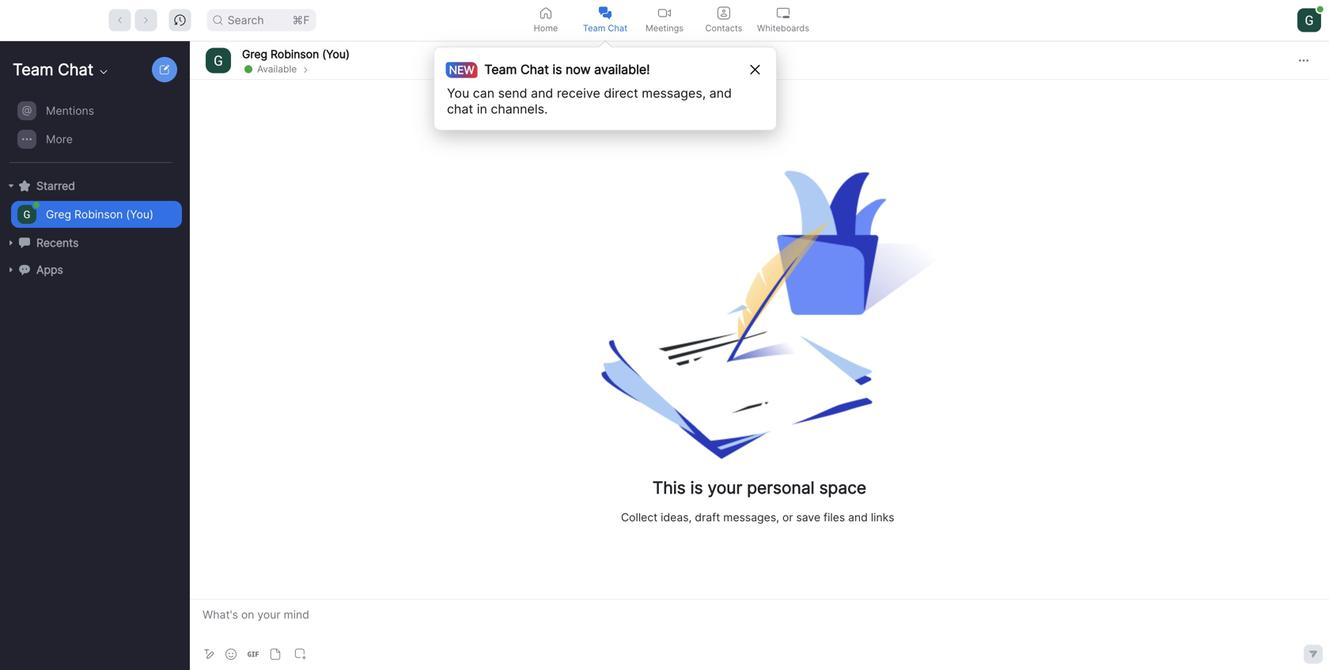Task type: describe. For each thing, give the bounding box(es) containing it.
this
[[653, 478, 686, 498]]

avatar image
[[1298, 8, 1322, 32]]

team chat inside button
[[583, 23, 628, 33]]

online image for the middle online icon
[[245, 65, 253, 73]]

mentions
[[46, 104, 94, 118]]

space
[[820, 478, 867, 498]]

chatbot image
[[19, 264, 30, 275]]

send
[[498, 85, 528, 101]]

ideas,
[[661, 511, 692, 524]]

tab list containing home
[[517, 0, 813, 40]]

1 horizontal spatial greg robinson's avatar image
[[206, 48, 231, 73]]

tree containing mentions
[[0, 95, 187, 299]]

online image for avatar
[[1318, 6, 1324, 12]]

team inside team chat button
[[583, 23, 606, 33]]

recents
[[36, 236, 79, 250]]

you can send and receive direct messages, and chat in channels. element
[[447, 85, 748, 117]]

chevron down small image
[[97, 66, 110, 78]]

you can send and receive direct messages, and chat in channels.
[[447, 85, 732, 117]]

0 horizontal spatial chat
[[58, 60, 93, 79]]

whiteboards
[[758, 23, 810, 33]]

file image
[[270, 649, 281, 660]]

video on image
[[659, 7, 671, 19]]

starred tree item
[[6, 173, 182, 199]]

1 horizontal spatial robinson
[[271, 47, 319, 61]]

triangle right image for apps
[[6, 265, 16, 275]]

chatbot image
[[19, 264, 30, 275]]

group inside tree
[[0, 97, 182, 163]]

1 vertical spatial is
[[691, 478, 703, 498]]

format image
[[203, 648, 215, 661]]

format image
[[203, 648, 215, 661]]

chat inside tooltip
[[521, 62, 549, 77]]

magnifier image
[[213, 15, 223, 25]]

or
[[783, 511, 794, 524]]

1 chevron right small image from the top
[[301, 64, 311, 75]]

in
[[477, 101, 488, 117]]

team chat is now available!
[[485, 62, 650, 77]]

available!
[[595, 62, 650, 77]]

greg inside tree
[[46, 208, 71, 221]]

chat image
[[19, 237, 30, 248]]

channels.
[[491, 101, 548, 117]]

and for messages,
[[849, 511, 868, 524]]

1 vertical spatial team chat
[[13, 60, 93, 79]]

online image for the leftmost greg robinson's avatar
[[33, 202, 40, 208]]

0 vertical spatial greg
[[242, 47, 268, 61]]

starred
[[36, 179, 75, 193]]

is inside 'team chat is now available!' element
[[553, 62, 562, 77]]

whiteboard small image
[[777, 7, 790, 19]]

(you) inside tree
[[126, 208, 154, 221]]

1 horizontal spatial greg robinson (you)
[[242, 47, 350, 61]]

collect
[[621, 511, 658, 524]]

can
[[473, 85, 495, 101]]

more
[[46, 133, 73, 146]]

triangle right image for starred
[[6, 181, 16, 191]]

recents tree item
[[6, 230, 182, 256]]

ellipses horizontal image
[[1300, 56, 1309, 65]]

personal
[[747, 478, 815, 498]]

now
[[566, 62, 591, 77]]

team inside 'team chat is now available!' element
[[485, 62, 517, 77]]

home
[[534, 23, 558, 33]]



Task type: locate. For each thing, give the bounding box(es) containing it.
and for and
[[710, 85, 732, 101]]

this is your personal space
[[653, 478, 867, 498]]

0 vertical spatial messages,
[[642, 85, 706, 101]]

team up mentions
[[13, 60, 53, 79]]

greg robinson (you) up recents tree item
[[46, 208, 154, 221]]

0 vertical spatial greg robinson's avatar image
[[206, 48, 231, 73]]

team chat image
[[599, 7, 612, 19]]

1 horizontal spatial (you)
[[322, 47, 350, 61]]

screenshot image
[[295, 649, 306, 660], [295, 649, 306, 660]]

video on image
[[659, 7, 671, 19]]

star image
[[19, 180, 30, 191]]

0 vertical spatial is
[[553, 62, 562, 77]]

triangle right image
[[6, 238, 16, 248], [6, 265, 16, 275]]

and down "contacts"
[[710, 85, 732, 101]]

draft
[[695, 511, 721, 524]]

meetings button
[[635, 0, 695, 40]]

tab list
[[517, 0, 813, 40]]

triangle right image
[[6, 181, 16, 191], [6, 181, 16, 191], [6, 238, 16, 248], [6, 265, 16, 275]]

is
[[553, 62, 562, 77], [691, 478, 703, 498]]

1 horizontal spatial is
[[691, 478, 703, 498]]

profile contact image
[[718, 7, 731, 19], [718, 7, 731, 19]]

2 vertical spatial online image
[[33, 202, 40, 208]]

triangle right image for recents
[[6, 238, 16, 248]]

online image for online icon for the leftmost greg robinson's avatar
[[33, 202, 40, 208]]

0 vertical spatial online image
[[1318, 6, 1324, 12]]

triangle right image left chatbot image
[[6, 265, 16, 275]]

2 horizontal spatial online image
[[1318, 6, 1324, 12]]

messages, right direct
[[642, 85, 706, 101]]

greg robinson (you) up available
[[242, 47, 350, 61]]

contacts button
[[695, 0, 754, 40]]

2 horizontal spatial online image
[[1318, 6, 1324, 12]]

0 horizontal spatial and
[[531, 85, 554, 101]]

0 vertical spatial robinson
[[271, 47, 319, 61]]

team
[[583, 23, 606, 33], [13, 60, 53, 79], [485, 62, 517, 77]]

1 horizontal spatial team chat
[[583, 23, 628, 33]]

0 horizontal spatial greg robinson's avatar image
[[17, 205, 36, 224]]

0 horizontal spatial online image
[[33, 202, 40, 208]]

(you)
[[322, 47, 350, 61], [126, 208, 154, 221]]

chat
[[447, 101, 474, 117]]

team up send
[[485, 62, 517, 77]]

team chat is now available! element
[[452, 60, 650, 79]]

your
[[708, 478, 743, 498]]

chat down team chat icon in the left of the page
[[608, 23, 628, 33]]

search
[[228, 13, 264, 27]]

0 vertical spatial triangle right image
[[6, 238, 16, 248]]

mentions button
[[11, 97, 182, 124]]

contacts
[[706, 23, 743, 33]]

⌘f
[[292, 13, 310, 27]]

1 horizontal spatial online image
[[245, 65, 253, 73]]

2 vertical spatial online image
[[33, 202, 40, 208]]

robinson
[[271, 47, 319, 61], [74, 208, 123, 221]]

online image for online icon associated with avatar
[[1318, 6, 1324, 12]]

and down 'team chat is now available!' element
[[531, 85, 554, 101]]

star image
[[19, 180, 30, 191]]

messages,
[[642, 85, 706, 101], [724, 511, 780, 524]]

messages, inside you can send and receive direct messages, and chat in channels.
[[642, 85, 706, 101]]

1 horizontal spatial greg
[[242, 47, 268, 61]]

0 vertical spatial online image
[[1318, 6, 1324, 12]]

1 horizontal spatial team
[[485, 62, 517, 77]]

chat image
[[19, 237, 30, 248]]

team chat image
[[599, 7, 612, 19]]

tooltip containing team chat is now available!
[[434, 40, 777, 131]]

1 vertical spatial messages,
[[724, 511, 780, 524]]

more button
[[11, 126, 182, 153]]

greg robinson's avatar image up chat image
[[17, 205, 36, 224]]

available
[[257, 63, 297, 75]]

0 horizontal spatial greg
[[46, 208, 71, 221]]

online image
[[1318, 6, 1324, 12], [245, 65, 253, 73], [33, 202, 40, 208]]

0 horizontal spatial messages,
[[642, 85, 706, 101]]

chat
[[608, 23, 628, 33], [58, 60, 93, 79], [521, 62, 549, 77]]

apps tree item
[[6, 256, 182, 283]]

0 horizontal spatial robinson
[[74, 208, 123, 221]]

tree
[[0, 95, 187, 299]]

chevron right small image
[[301, 64, 311, 75], [301, 65, 311, 75]]

group containing mentions
[[0, 97, 182, 163]]

robinson up recents tree item
[[74, 208, 123, 221]]

1 vertical spatial triangle right image
[[6, 265, 16, 275]]

team chat
[[583, 23, 628, 33], [13, 60, 93, 79]]

2 horizontal spatial team
[[583, 23, 606, 33]]

team down team chat icon in the left of the page
[[583, 23, 606, 33]]

0 horizontal spatial team chat
[[13, 60, 93, 79]]

0 horizontal spatial is
[[553, 62, 562, 77]]

greg robinson's avatar image
[[206, 48, 231, 73], [17, 205, 36, 224]]

messages, down 'this is your personal space'
[[724, 511, 780, 524]]

0 horizontal spatial (you)
[[126, 208, 154, 221]]

meetings
[[646, 23, 684, 33]]

chat inside button
[[608, 23, 628, 33]]

greg up recents
[[46, 208, 71, 221]]

2 chevron right small image from the top
[[301, 65, 311, 75]]

apps
[[36, 263, 63, 277]]

1 triangle right image from the top
[[6, 238, 16, 248]]

1 vertical spatial greg robinson's avatar image
[[17, 205, 36, 224]]

robinson inside tree
[[74, 208, 123, 221]]

0 vertical spatial team chat
[[583, 23, 628, 33]]

0 horizontal spatial greg robinson (you)
[[46, 208, 154, 221]]

is left the now
[[553, 62, 562, 77]]

collect ideas, draft messages, or save files and links
[[621, 511, 895, 524]]

2 horizontal spatial chat
[[608, 23, 628, 33]]

1 vertical spatial (you)
[[126, 208, 154, 221]]

1 vertical spatial greg
[[46, 208, 71, 221]]

1 horizontal spatial messages,
[[724, 511, 780, 524]]

1 vertical spatial online image
[[245, 65, 253, 73]]

new image
[[160, 65, 169, 74], [160, 65, 169, 74]]

files
[[824, 511, 846, 524]]

greg
[[242, 47, 268, 61], [46, 208, 71, 221]]

chat left chevron down small image
[[58, 60, 93, 79]]

online image
[[1318, 6, 1324, 12], [245, 65, 253, 73], [33, 202, 40, 208]]

0 horizontal spatial team
[[13, 60, 53, 79]]

links
[[871, 511, 895, 524]]

triangle right image left chat icon
[[6, 238, 16, 248]]

team chat down team chat icon in the left of the page
[[583, 23, 628, 33]]

2 triangle right image from the top
[[6, 265, 16, 275]]

robinson up available
[[271, 47, 319, 61]]

emoji image
[[226, 649, 237, 660], [226, 649, 237, 660]]

greg robinson's avatar image down magnifier image
[[206, 48, 231, 73]]

save
[[797, 511, 821, 524]]

triangle right image for apps
[[6, 265, 16, 275]]

1 horizontal spatial online image
[[245, 65, 253, 73]]

whiteboards button
[[754, 0, 813, 40]]

gif image
[[248, 649, 259, 660], [248, 649, 259, 660]]

you
[[447, 85, 470, 101]]

triangle right image for recents
[[6, 238, 16, 248]]

file image
[[270, 649, 281, 660]]

receive
[[557, 85, 601, 101]]

1 horizontal spatial and
[[710, 85, 732, 101]]

chevron down small image
[[97, 66, 110, 78]]

direct
[[604, 85, 639, 101]]

greg up available
[[242, 47, 268, 61]]

home button
[[517, 0, 576, 40]]

1 horizontal spatial chat
[[521, 62, 549, 77]]

is right this
[[691, 478, 703, 498]]

2 horizontal spatial and
[[849, 511, 868, 524]]

history image
[[175, 15, 186, 26], [175, 15, 186, 26]]

0 horizontal spatial online image
[[33, 202, 40, 208]]

and right files
[[849, 511, 868, 524]]

chat up send
[[521, 62, 549, 77]]

magnifier image
[[213, 15, 223, 25]]

team chat button
[[576, 0, 635, 40]]

group
[[0, 97, 182, 163]]

whiteboard small image
[[777, 7, 790, 19]]

0 vertical spatial (you)
[[322, 47, 350, 61]]

greg robinson (you)
[[242, 47, 350, 61], [46, 208, 154, 221]]

ellipses horizontal image
[[1300, 56, 1309, 65]]

tooltip
[[434, 40, 777, 131]]

1 vertical spatial greg robinson (you)
[[46, 208, 154, 221]]

home small image
[[540, 7, 553, 19], [540, 7, 553, 19]]

team chat up mentions
[[13, 60, 93, 79]]

close image
[[751, 65, 761, 74], [751, 65, 761, 74]]

1 vertical spatial robinson
[[74, 208, 123, 221]]

0 vertical spatial greg robinson (you)
[[242, 47, 350, 61]]

1 vertical spatial online image
[[245, 65, 253, 73]]

and
[[531, 85, 554, 101], [710, 85, 732, 101], [849, 511, 868, 524]]



Task type: vqa. For each thing, say whether or not it's contained in the screenshot.
"Team" to the bottom
no



